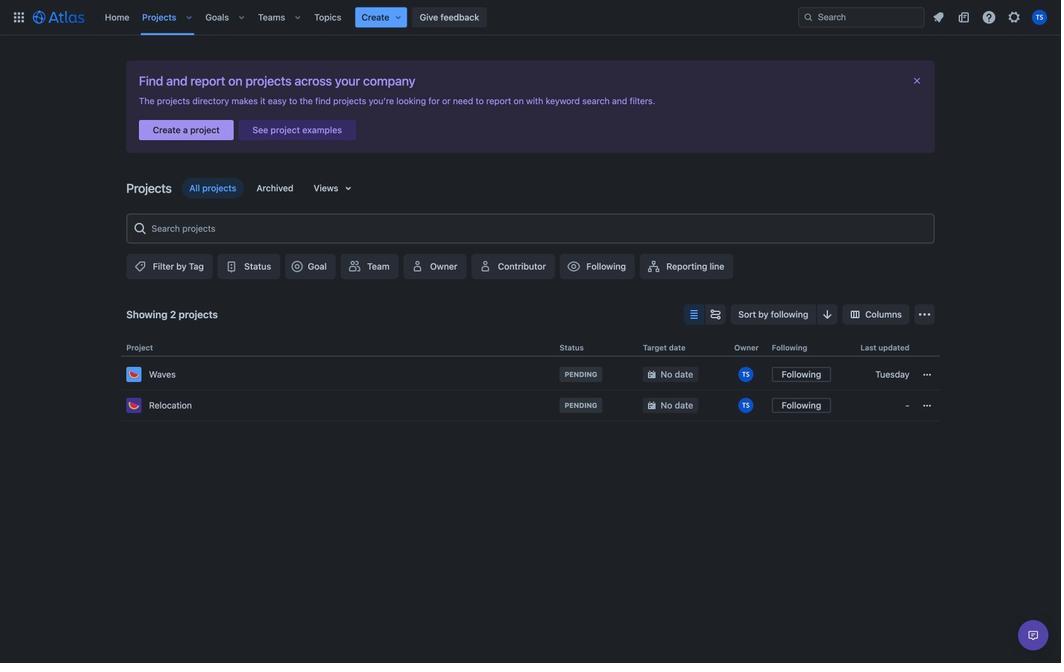 Task type: locate. For each thing, give the bounding box(es) containing it.
switch to... image
[[11, 10, 27, 25]]

search image
[[804, 12, 814, 22]]

None search field
[[799, 7, 925, 27]]

banner
[[0, 0, 1062, 35]]

settings image
[[1008, 10, 1023, 25]]

open intercom messenger image
[[1026, 628, 1042, 643]]

close banner image
[[913, 76, 923, 86]]

help image
[[982, 10, 997, 25]]



Task type: describe. For each thing, give the bounding box(es) containing it.
Search projects field
[[148, 217, 929, 240]]

notifications image
[[932, 10, 947, 25]]

display as timeline image
[[709, 307, 724, 322]]

following image
[[567, 259, 582, 274]]

Search field
[[799, 7, 925, 27]]

tag image
[[133, 259, 148, 274]]

status image
[[224, 259, 239, 274]]

reverse sort order image
[[820, 307, 836, 322]]

display as list image
[[687, 307, 702, 322]]

more options image
[[918, 307, 933, 322]]

account image
[[1033, 10, 1048, 25]]

top element
[[8, 0, 799, 35]]

search projects image
[[133, 221, 148, 236]]



Task type: vqa. For each thing, say whether or not it's contained in the screenshot.
Settings icon
yes



